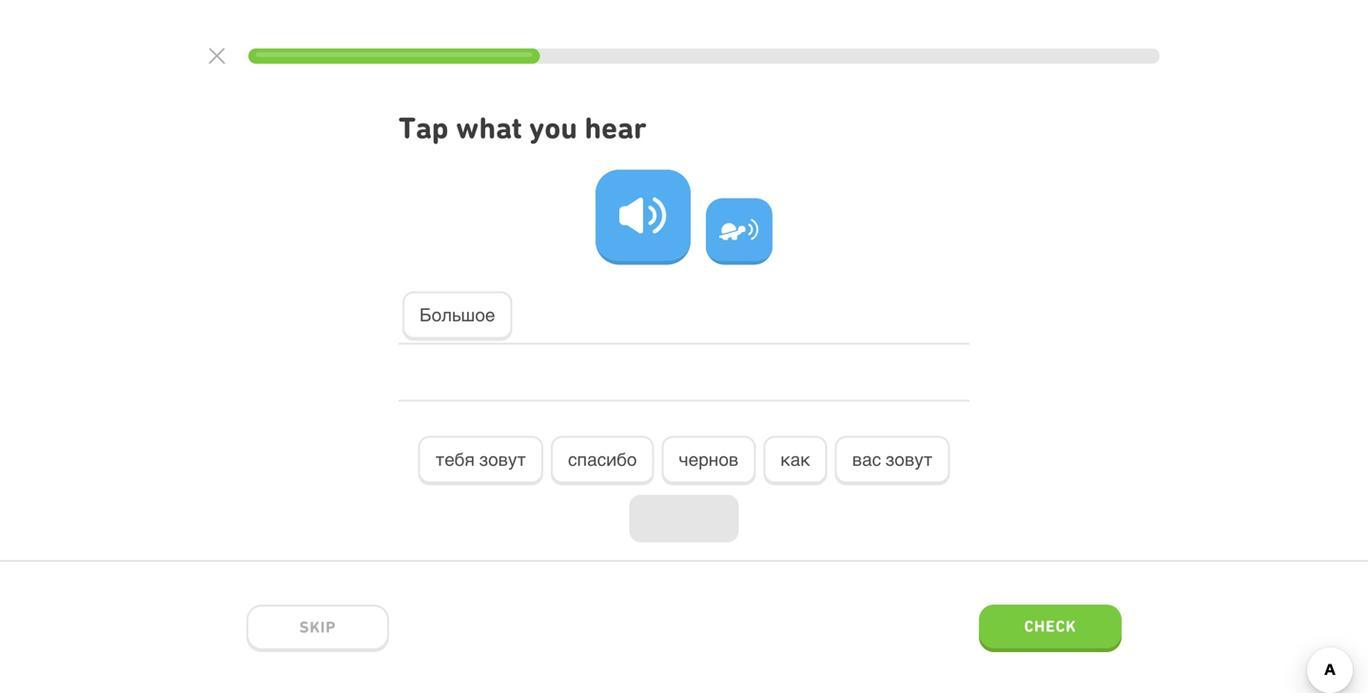 Task type: describe. For each thing, give the bounding box(es) containing it.
тебя
[[435, 450, 475, 470]]

тебя зовут
[[435, 450, 526, 470]]

как button
[[763, 436, 827, 486]]

you
[[529, 110, 577, 146]]

вас
[[852, 450, 881, 470]]

чернов button
[[662, 436, 756, 486]]

hear
[[585, 110, 647, 146]]

check
[[1024, 617, 1076, 636]]

чернов
[[679, 450, 739, 470]]

как
[[780, 450, 810, 470]]

tap
[[399, 110, 448, 146]]

вас зовут button
[[835, 436, 950, 486]]



Task type: vqa. For each thing, say whether or not it's contained in the screenshot.
зовут
yes



Task type: locate. For each thing, give the bounding box(es) containing it.
зовут inside button
[[479, 450, 526, 470]]

0 horizontal spatial зовут
[[479, 450, 526, 470]]

зовут right тебя
[[479, 450, 526, 470]]

вас зовут
[[852, 450, 933, 470]]

зовут
[[479, 450, 526, 470], [886, 450, 933, 470]]

зовут inside 'button'
[[886, 450, 933, 470]]

зовут right "вас"
[[886, 450, 933, 470]]

2 зовут from the left
[[886, 450, 933, 470]]

skip
[[299, 618, 336, 637]]

skip button
[[246, 605, 389, 653]]

большое button
[[402, 292, 512, 341]]

спасибо
[[568, 450, 637, 470]]

1 horizontal spatial зовут
[[886, 450, 933, 470]]

1 зовут from the left
[[479, 450, 526, 470]]

tap what you hear
[[399, 110, 647, 146]]

тебя зовут button
[[418, 436, 543, 486]]

what
[[456, 110, 522, 146]]

спасибо button
[[551, 436, 654, 486]]

зовут for вас зовут
[[886, 450, 933, 470]]

большое
[[420, 305, 495, 325]]

зовут for тебя зовут
[[479, 450, 526, 470]]

progress bar
[[248, 49, 1160, 64]]

check button
[[979, 605, 1122, 653]]



